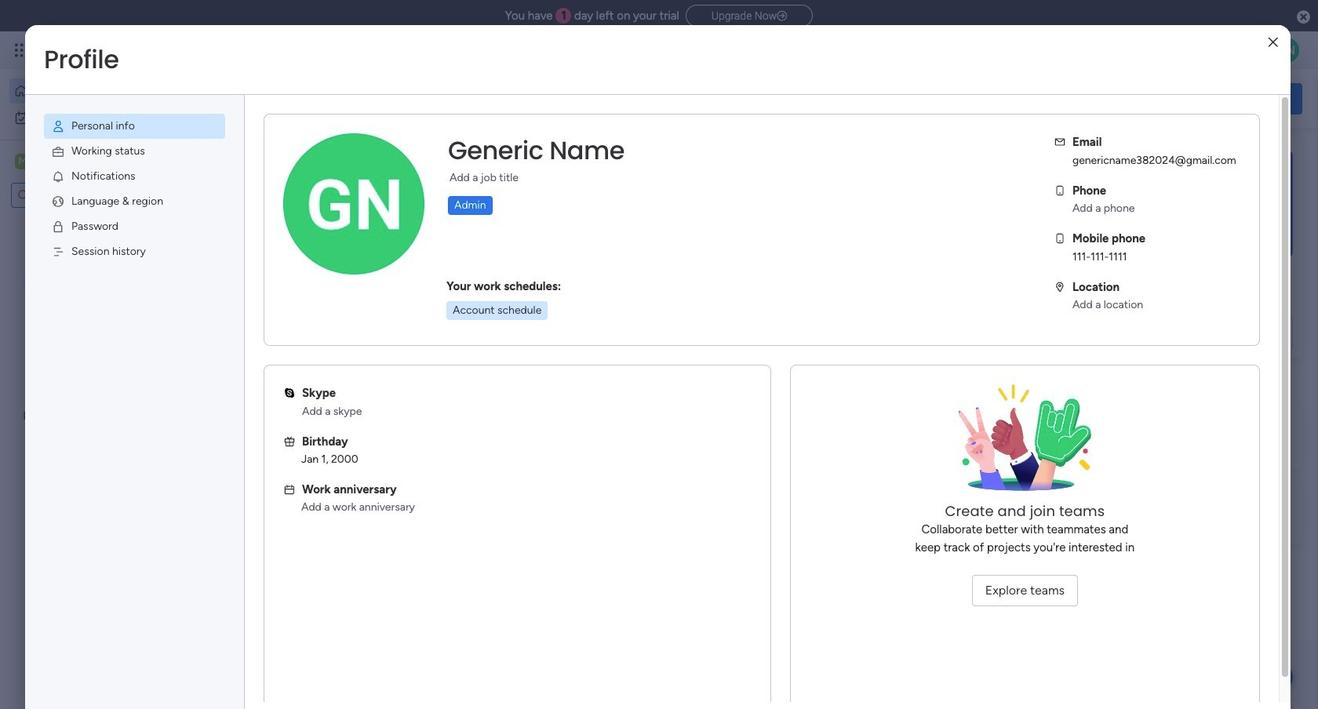 Task type: locate. For each thing, give the bounding box(es) containing it.
open update feed (inbox) image
[[243, 405, 261, 424]]

2 public board image from the left
[[522, 318, 539, 335]]

personal info image
[[51, 119, 65, 133]]

menu item
[[44, 114, 225, 139], [44, 139, 225, 164], [44, 164, 225, 189], [44, 189, 225, 214], [44, 214, 225, 239], [44, 239, 225, 265]]

no teams image
[[947, 385, 1104, 502]]

close my workspaces image
[[243, 458, 261, 477]]

option up personal info image
[[9, 79, 191, 104]]

0 horizontal spatial public board image
[[262, 318, 279, 335]]

option up the 'workspace selection' element
[[9, 105, 191, 130]]

workspace image
[[15, 153, 31, 170], [268, 505, 306, 543]]

workspace selection element
[[15, 152, 131, 173]]

3 menu item from the top
[[44, 164, 225, 189]]

1 menu item from the top
[[44, 114, 225, 139]]

0 horizontal spatial component image
[[262, 343, 276, 357]]

Search in workspace field
[[33, 186, 112, 205]]

1 public board image from the left
[[262, 318, 279, 335]]

1 option from the top
[[9, 79, 191, 104]]

1 horizontal spatial public board image
[[522, 318, 539, 335]]

close recently visited image
[[243, 159, 261, 178]]

templates image image
[[1082, 150, 1289, 258]]

session history image
[[51, 245, 65, 259]]

clear search image
[[114, 188, 130, 203]]

6 menu item from the top
[[44, 239, 225, 265]]

1 component image from the left
[[262, 343, 276, 357]]

select product image
[[14, 42, 30, 58]]

public board image
[[262, 318, 279, 335], [522, 318, 539, 335]]

2 component image from the left
[[522, 343, 536, 357]]

0 vertical spatial workspace image
[[15, 153, 31, 170]]

2 option from the top
[[9, 105, 191, 130]]

component image
[[262, 343, 276, 357], [522, 343, 536, 357]]

menu menu
[[25, 95, 244, 283]]

5 menu item from the top
[[44, 214, 225, 239]]

1 vertical spatial option
[[9, 105, 191, 130]]

1 horizontal spatial workspace image
[[268, 505, 306, 543]]

None field
[[444, 134, 629, 167]]

0 vertical spatial option
[[9, 79, 191, 104]]

close image
[[1269, 37, 1279, 48]]

option
[[9, 79, 191, 104], [9, 105, 191, 130]]

1 horizontal spatial component image
[[522, 343, 536, 357]]

quick search results list box
[[243, 178, 1030, 386]]



Task type: vqa. For each thing, say whether or not it's contained in the screenshot.
WORKSPACE OPTIONS image
no



Task type: describe. For each thing, give the bounding box(es) containing it.
dapulse close image
[[1298, 9, 1311, 25]]

v2 bolt switch image
[[1203, 90, 1212, 107]]

2 menu item from the top
[[44, 139, 225, 164]]

component image for first public board icon from the left
[[262, 343, 276, 357]]

password image
[[51, 220, 65, 234]]

0 horizontal spatial workspace image
[[15, 153, 31, 170]]

1 vertical spatial workspace image
[[268, 505, 306, 543]]

getting started element
[[1068, 406, 1303, 469]]

4 menu item from the top
[[44, 189, 225, 214]]

component image for second public board icon
[[522, 343, 536, 357]]

language & region image
[[51, 195, 65, 209]]

dapulse rightstroke image
[[777, 10, 787, 22]]

generic name image
[[1275, 38, 1300, 63]]

notifications image
[[51, 170, 65, 184]]

add to favorites image
[[468, 318, 484, 334]]

working status image
[[51, 144, 65, 159]]

v2 user feedback image
[[1080, 90, 1092, 107]]



